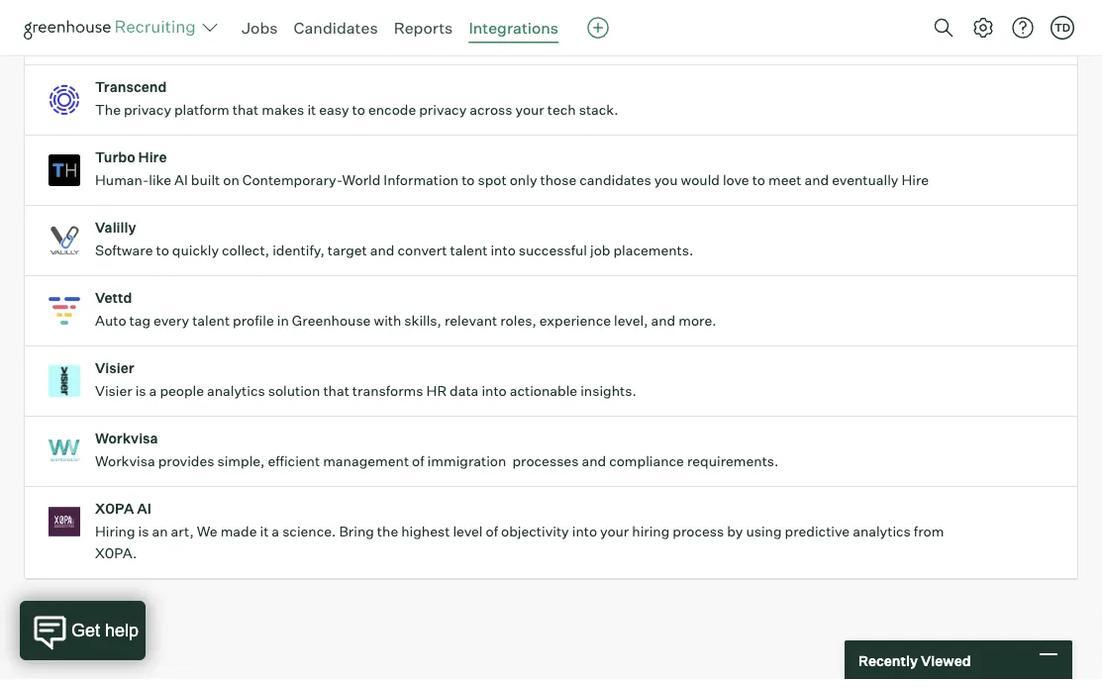 Task type: locate. For each thing, give the bounding box(es) containing it.
transforms
[[353, 383, 424, 400]]

on right built
[[223, 172, 240, 189]]

is left 'an'
[[138, 523, 149, 541]]

0 horizontal spatial ai
[[137, 500, 151, 518]]

0 vertical spatial talent
[[450, 242, 488, 259]]

profile
[[233, 312, 274, 330]]

that inside visier visier is a people analytics solution that transforms hr data into actionable insights.
[[323, 383, 350, 400]]

1 privacy from the left
[[124, 101, 171, 119]]

of right the level
[[486, 523, 498, 541]]

0 horizontal spatial talent
[[192, 312, 230, 330]]

1 vertical spatial ai
[[137, 500, 151, 518]]

is inside visier visier is a people analytics solution that transforms hr data into actionable insights.
[[135, 383, 146, 400]]

1 horizontal spatial that
[[323, 383, 350, 400]]

analytics right 'people'
[[207, 383, 265, 400]]

talent right "every"
[[192, 312, 230, 330]]

0 vertical spatial into
[[491, 242, 516, 259]]

0 vertical spatial on
[[840, 9, 857, 26]]

search image
[[932, 16, 956, 40]]

1 vertical spatial platform
[[174, 101, 230, 119]]

0 horizontal spatial it
[[260, 523, 269, 541]]

analytics inside visier visier is a people analytics solution that transforms hr data into actionable insights.
[[207, 383, 265, 400]]

analytics left "from"
[[853, 523, 911, 541]]

that right solution
[[323, 383, 350, 400]]

visier down auto
[[95, 360, 134, 377]]

x0pa ai hiring is an art, we made it a science. bring the highest level of objectivity into your hiring process by using predictive analytics from x0pa.
[[95, 500, 944, 562]]

0 vertical spatial it
[[307, 101, 316, 119]]

successful
[[519, 242, 587, 259]]

1 workvisa from the top
[[95, 430, 158, 447]]

td button
[[1047, 12, 1079, 44]]

to left quickly
[[156, 242, 169, 259]]

systems
[[425, 9, 480, 26]]

a inside visier visier is a people analytics solution that transforms hr data into actionable insights.
[[149, 383, 157, 400]]

tag
[[129, 312, 151, 330]]

made
[[221, 523, 257, 541]]

1 horizontal spatial analytics
[[853, 523, 911, 541]]

of right management on the left of page
[[412, 453, 425, 470]]

platform
[[273, 9, 328, 26], [174, 101, 230, 119]]

we
[[197, 523, 218, 541]]

to
[[352, 101, 365, 119], [462, 172, 475, 189], [753, 172, 766, 189], [156, 242, 169, 259]]

workvisa workvisa provides simple, efficient management of immigration  processes and compliance requirements.
[[95, 430, 779, 470]]

greenhouse
[[292, 312, 371, 330]]

1 horizontal spatial privacy
[[419, 101, 467, 119]]

headcount.
[[95, 31, 169, 48]]

into right objectivity
[[572, 523, 597, 541]]

to right "easy" at the top
[[352, 101, 365, 119]]

0 horizontal spatial that
[[233, 101, 259, 119]]

your left hiring
[[600, 523, 629, 541]]

platform inside transcend the privacy platform that makes it easy to encode privacy across your tech stack.
[[174, 101, 230, 119]]

1 horizontal spatial it
[[307, 101, 316, 119]]

compliance
[[609, 453, 684, 470]]

0 vertical spatial ai
[[174, 172, 188, 189]]

0 vertical spatial hire
[[138, 149, 167, 166]]

1 vertical spatial talent
[[192, 312, 230, 330]]

0 vertical spatial your
[[516, 101, 545, 119]]

privacy
[[124, 101, 171, 119], [419, 101, 467, 119]]

1 vertical spatial on
[[223, 172, 240, 189]]

skills,
[[405, 312, 442, 330]]

and
[[483, 9, 507, 26], [669, 9, 693, 26], [805, 172, 829, 189], [370, 242, 395, 259], [651, 312, 676, 330], [582, 453, 606, 470]]

it right made
[[260, 523, 269, 541]]

0 vertical spatial platform
[[273, 9, 328, 26]]

an
[[152, 523, 168, 541]]

a left 'people'
[[149, 383, 157, 400]]

platform for connects
[[273, 9, 328, 26]]

0 horizontal spatial privacy
[[124, 101, 171, 119]]

1 vertical spatial your
[[600, 523, 629, 541]]

talent inside vettd auto tag every talent profile in greenhouse with skills, relevant roles, experience level, and more.
[[192, 312, 230, 330]]

workvisa
[[95, 430, 158, 447], [95, 453, 155, 470]]

ai right x0pa at the bottom left of page
[[137, 500, 151, 518]]

1 horizontal spatial of
[[486, 523, 498, 541]]

1 horizontal spatial your
[[600, 523, 629, 541]]

a left the science.
[[272, 523, 279, 541]]

candidates
[[294, 18, 378, 38]]

0 horizontal spatial of
[[412, 453, 425, 470]]

your inside transcend the privacy platform that makes it easy to encode privacy across your tech stack.
[[516, 101, 545, 119]]

integrations link
[[469, 18, 559, 38]]

requirements.
[[687, 453, 779, 470]]

0 horizontal spatial platform
[[174, 101, 230, 119]]

analytics inside x0pa ai hiring is an art, we made it a science. bring the highest level of objectivity into your hiring process by using predictive analytics from x0pa.
[[853, 523, 911, 541]]

1 vertical spatial is
[[138, 523, 149, 541]]

spot
[[478, 172, 507, 189]]

0 vertical spatial that
[[233, 101, 259, 119]]

and right the meet
[[805, 172, 829, 189]]

quickly
[[172, 242, 219, 259]]

and inside turbo hire human-like ai built on contemporary-world information to spot only those candidates you would love to meet and eventually hire
[[805, 172, 829, 189]]

jobs
[[242, 18, 278, 38]]

world
[[342, 172, 381, 189]]

visier visier is a people analytics solution that transforms hr data into actionable insights.
[[95, 360, 637, 400]]

and right target
[[370, 242, 395, 259]]

every
[[154, 312, 189, 330]]

of
[[412, 453, 425, 470], [486, 523, 498, 541]]

visier
[[95, 360, 134, 377], [95, 383, 132, 400]]

on left all at the top right of page
[[840, 9, 857, 26]]

trace's workforce planning platform connects core systems and helps talent, fp&a, hr, and managers collaborate on all things headcount.
[[95, 9, 918, 48]]

roles,
[[500, 312, 537, 330]]

1 horizontal spatial talent
[[450, 242, 488, 259]]

recently
[[859, 652, 918, 669]]

1 vertical spatial analytics
[[853, 523, 911, 541]]

0 vertical spatial analytics
[[207, 383, 265, 400]]

1 vertical spatial that
[[323, 383, 350, 400]]

1 vertical spatial a
[[272, 523, 279, 541]]

and right processes
[[582, 453, 606, 470]]

talent right 'convert'
[[450, 242, 488, 259]]

your left tech
[[516, 101, 545, 119]]

hr
[[427, 383, 447, 400]]

0 vertical spatial visier
[[95, 360, 134, 377]]

core
[[393, 9, 422, 26]]

a inside x0pa ai hiring is an art, we made it a science. bring the highest level of objectivity into your hiring process by using predictive analytics from x0pa.
[[272, 523, 279, 541]]

candidates
[[580, 172, 652, 189]]

simple,
[[217, 453, 265, 470]]

into left successful
[[491, 242, 516, 259]]

collaborate
[[764, 9, 837, 26]]

1 vertical spatial workvisa
[[95, 453, 155, 470]]

your
[[516, 101, 545, 119], [600, 523, 629, 541]]

talent inside valilly software to quickly collect, identify, target and convert talent into successful job placements.
[[450, 242, 488, 259]]

1 vertical spatial of
[[486, 523, 498, 541]]

and left helps
[[483, 9, 507, 26]]

visier left 'people'
[[95, 383, 132, 400]]

1 horizontal spatial ai
[[174, 172, 188, 189]]

2 workvisa from the top
[[95, 453, 155, 470]]

0 vertical spatial a
[[149, 383, 157, 400]]

into right the data
[[482, 383, 507, 400]]

auto
[[95, 312, 126, 330]]

makes
[[262, 101, 304, 119]]

1 horizontal spatial platform
[[273, 9, 328, 26]]

0 horizontal spatial analytics
[[207, 383, 265, 400]]

it left "easy" at the top
[[307, 101, 316, 119]]

0 vertical spatial is
[[135, 383, 146, 400]]

into inside valilly software to quickly collect, identify, target and convert talent into successful job placements.
[[491, 242, 516, 259]]

2 vertical spatial into
[[572, 523, 597, 541]]

platform inside trace's workforce planning platform connects core systems and helps talent, fp&a, hr, and managers collaborate on all things headcount.
[[273, 9, 328, 26]]

1 vertical spatial into
[[482, 383, 507, 400]]

connects
[[331, 9, 390, 26]]

and right the 'level,'
[[651, 312, 676, 330]]

workforce
[[145, 9, 210, 26]]

platform up built
[[174, 101, 230, 119]]

only
[[510, 172, 537, 189]]

provides
[[158, 453, 214, 470]]

0 horizontal spatial your
[[516, 101, 545, 119]]

is
[[135, 383, 146, 400], [138, 523, 149, 541]]

it inside transcend the privacy platform that makes it easy to encode privacy across your tech stack.
[[307, 101, 316, 119]]

privacy left across
[[419, 101, 467, 119]]

privacy down transcend
[[124, 101, 171, 119]]

managers
[[696, 9, 761, 26]]

candidates link
[[294, 18, 378, 38]]

1 vertical spatial visier
[[95, 383, 132, 400]]

hire right eventually
[[902, 172, 929, 189]]

1 horizontal spatial on
[[840, 9, 857, 26]]

x0pa
[[95, 500, 134, 518]]

hire up like
[[138, 149, 167, 166]]

those
[[540, 172, 577, 189]]

your inside x0pa ai hiring is an art, we made it a science. bring the highest level of objectivity into your hiring process by using predictive analytics from x0pa.
[[600, 523, 629, 541]]

1 horizontal spatial hire
[[902, 172, 929, 189]]

0 vertical spatial of
[[412, 453, 425, 470]]

ai
[[174, 172, 188, 189], [137, 500, 151, 518]]

hire
[[138, 149, 167, 166], [902, 172, 929, 189]]

0 horizontal spatial a
[[149, 383, 157, 400]]

into
[[491, 242, 516, 259], [482, 383, 507, 400], [572, 523, 597, 541]]

0 vertical spatial workvisa
[[95, 430, 158, 447]]

0 horizontal spatial on
[[223, 172, 240, 189]]

0 horizontal spatial hire
[[138, 149, 167, 166]]

is left 'people'
[[135, 383, 146, 400]]

that left makes
[[233, 101, 259, 119]]

relevant
[[445, 312, 497, 330]]

ai right like
[[174, 172, 188, 189]]

1 vertical spatial it
[[260, 523, 269, 541]]

a
[[149, 383, 157, 400], [272, 523, 279, 541]]

of inside x0pa ai hiring is an art, we made it a science. bring the highest level of objectivity into your hiring process by using predictive analytics from x0pa.
[[486, 523, 498, 541]]

1 horizontal spatial a
[[272, 523, 279, 541]]

analytics
[[207, 383, 265, 400], [853, 523, 911, 541]]

platform right planning
[[273, 9, 328, 26]]

stack.
[[579, 101, 619, 119]]



Task type: vqa. For each thing, say whether or not it's contained in the screenshot.
Date
no



Task type: describe. For each thing, give the bounding box(es) containing it.
and inside valilly software to quickly collect, identify, target and convert talent into successful job placements.
[[370, 242, 395, 259]]

and inside workvisa workvisa provides simple, efficient management of immigration  processes and compliance requirements.
[[582, 453, 606, 470]]

target
[[328, 242, 367, 259]]

more.
[[679, 312, 717, 330]]

2 visier from the top
[[95, 383, 132, 400]]

transcend
[[95, 78, 167, 96]]

convert
[[398, 242, 447, 259]]

x0pa.
[[95, 545, 137, 562]]

level,
[[614, 312, 648, 330]]

tech
[[548, 101, 576, 119]]

jobs link
[[242, 18, 278, 38]]

by
[[727, 523, 743, 541]]

2 privacy from the left
[[419, 101, 467, 119]]

hiring
[[95, 523, 135, 541]]

to inside transcend the privacy platform that makes it easy to encode privacy across your tech stack.
[[352, 101, 365, 119]]

turbo
[[95, 149, 135, 166]]

into inside x0pa ai hiring is an art, we made it a science. bring the highest level of objectivity into your hiring process by using predictive analytics from x0pa.
[[572, 523, 597, 541]]

in
[[277, 312, 289, 330]]

1 vertical spatial hire
[[902, 172, 929, 189]]

encode
[[368, 101, 416, 119]]

science.
[[282, 523, 336, 541]]

valilly software to quickly collect, identify, target and convert talent into successful job placements.
[[95, 219, 694, 259]]

viewed
[[921, 652, 971, 669]]

eventually
[[832, 172, 899, 189]]

1 visier from the top
[[95, 360, 134, 377]]

reports
[[394, 18, 453, 38]]

vettd auto tag every talent profile in greenhouse with skills, relevant roles, experience level, and more.
[[95, 289, 717, 330]]

greenhouse recruiting image
[[24, 16, 202, 40]]

helps
[[510, 9, 545, 26]]

like
[[149, 172, 171, 189]]

bring
[[339, 523, 374, 541]]

meet
[[769, 172, 802, 189]]

trace's workforce planning platform connects core systems and helps talent, fp&a, hr, and managers collaborate on all things headcount. link
[[25, 0, 1078, 66]]

contemporary-
[[243, 172, 342, 189]]

it inside x0pa ai hiring is an art, we made it a science. bring the highest level of objectivity into your hiring process by using predictive analytics from x0pa.
[[260, 523, 269, 541]]

on inside trace's workforce planning platform connects core systems and helps talent, fp&a, hr, and managers collaborate on all things headcount.
[[840, 9, 857, 26]]

easy
[[319, 101, 349, 119]]

placements.
[[614, 242, 694, 259]]

talent,
[[548, 9, 594, 26]]

from
[[914, 523, 944, 541]]

you
[[655, 172, 678, 189]]

things
[[877, 9, 918, 26]]

transcend the privacy platform that makes it easy to encode privacy across your tech stack.
[[95, 78, 619, 119]]

is inside x0pa ai hiring is an art, we made it a science. bring the highest level of objectivity into your hiring process by using predictive analytics from x0pa.
[[138, 523, 149, 541]]

ai inside turbo hire human-like ai built on contemporary-world information to spot only those candidates you would love to meet and eventually hire
[[174, 172, 188, 189]]

that inside transcend the privacy platform that makes it easy to encode privacy across your tech stack.
[[233, 101, 259, 119]]

the
[[377, 523, 398, 541]]

with
[[374, 312, 402, 330]]

of inside workvisa workvisa provides simple, efficient management of immigration  processes and compliance requirements.
[[412, 453, 425, 470]]

experience
[[540, 312, 611, 330]]

hiring
[[632, 523, 670, 541]]

insights.
[[581, 383, 637, 400]]

level
[[453, 523, 483, 541]]

highest
[[401, 523, 450, 541]]

ai inside x0pa ai hiring is an art, we made it a science. bring the highest level of objectivity into your hiring process by using predictive analytics from x0pa.
[[137, 500, 151, 518]]

information
[[384, 172, 459, 189]]

on inside turbo hire human-like ai built on contemporary-world information to spot only those candidates you would love to meet and eventually hire
[[223, 172, 240, 189]]

software
[[95, 242, 153, 259]]

objectivity
[[501, 523, 569, 541]]

predictive
[[785, 523, 850, 541]]

human-
[[95, 172, 149, 189]]

job
[[590, 242, 611, 259]]

integrations
[[469, 18, 559, 38]]

configure image
[[972, 16, 996, 40]]

trace's
[[95, 9, 142, 26]]

efficient
[[268, 453, 320, 470]]

people
[[160, 383, 204, 400]]

solution
[[268, 383, 320, 400]]

across
[[470, 101, 513, 119]]

love
[[723, 172, 749, 189]]

vettd
[[95, 289, 132, 307]]

platform for that
[[174, 101, 230, 119]]

planning
[[213, 9, 270, 26]]

to right love
[[753, 172, 766, 189]]

td
[[1055, 21, 1071, 34]]

art,
[[171, 523, 194, 541]]

processes
[[513, 453, 579, 470]]

built
[[191, 172, 220, 189]]

valilly
[[95, 219, 136, 236]]

management
[[323, 453, 409, 470]]

recently viewed
[[859, 652, 971, 669]]

into inside visier visier is a people analytics solution that transforms hr data into actionable insights.
[[482, 383, 507, 400]]

data
[[450, 383, 479, 400]]

reports link
[[394, 18, 453, 38]]

to left spot
[[462, 172, 475, 189]]

and right "hr,"
[[669, 9, 693, 26]]

collect,
[[222, 242, 270, 259]]

turbo hire human-like ai built on contemporary-world information to spot only those candidates you would love to meet and eventually hire
[[95, 149, 929, 189]]

identify,
[[273, 242, 325, 259]]

and inside vettd auto tag every talent profile in greenhouse with skills, relevant roles, experience level, and more.
[[651, 312, 676, 330]]

to inside valilly software to quickly collect, identify, target and convert talent into successful job placements.
[[156, 242, 169, 259]]

process
[[673, 523, 724, 541]]

td button
[[1051, 16, 1075, 40]]

the
[[95, 101, 121, 119]]

would
[[681, 172, 720, 189]]

hr,
[[641, 9, 666, 26]]



